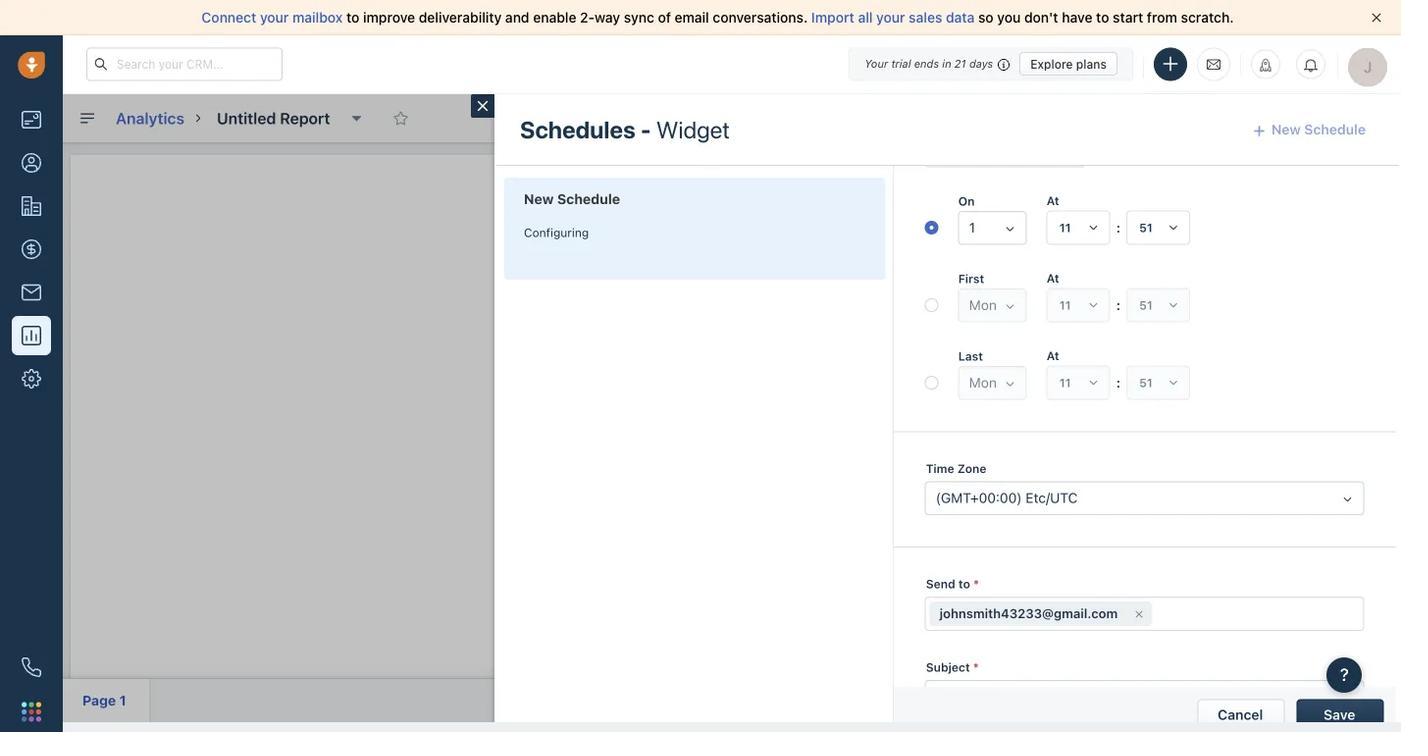 Task type: vqa. For each thing, say whether or not it's contained in the screenshot.
connect your mailbox link
yes



Task type: locate. For each thing, give the bounding box(es) containing it.
improve
[[363, 9, 415, 26]]

conversations.
[[713, 9, 808, 26]]

1 your from the left
[[260, 9, 289, 26]]

you
[[998, 9, 1021, 26]]

your trial ends in 21 days
[[865, 57, 993, 70]]

1 to from the left
[[346, 9, 360, 26]]

all
[[858, 9, 873, 26]]

start
[[1113, 9, 1144, 26]]

your
[[260, 9, 289, 26], [877, 9, 905, 26]]

email
[[675, 9, 709, 26]]

your
[[865, 57, 888, 70]]

sync
[[624, 9, 654, 26]]

plans
[[1076, 57, 1107, 71]]

to left start
[[1096, 9, 1110, 26]]

your right the all
[[877, 9, 905, 26]]

your left mailbox
[[260, 9, 289, 26]]

to right mailbox
[[346, 9, 360, 26]]

days
[[970, 57, 993, 70]]

in
[[942, 57, 952, 70]]

so
[[979, 9, 994, 26]]

connect your mailbox to improve deliverability and enable 2-way sync of email conversations. import all your sales data so you don't have to start from scratch.
[[202, 9, 1234, 26]]

0 horizontal spatial to
[[346, 9, 360, 26]]

trial
[[892, 57, 911, 70]]

phone image
[[22, 658, 41, 677]]

of
[[658, 9, 671, 26]]

phone element
[[12, 648, 51, 687]]

0 horizontal spatial your
[[260, 9, 289, 26]]

close image
[[1372, 13, 1382, 23]]

to
[[346, 9, 360, 26], [1096, 9, 1110, 26]]

have
[[1062, 9, 1093, 26]]

1 horizontal spatial to
[[1096, 9, 1110, 26]]

2-
[[580, 9, 595, 26]]

deliverability
[[419, 9, 502, 26]]

explore
[[1031, 57, 1073, 71]]

enable
[[533, 9, 577, 26]]

send email image
[[1207, 56, 1221, 72]]

connect your mailbox link
[[202, 9, 346, 26]]

1 horizontal spatial your
[[877, 9, 905, 26]]

2 your from the left
[[877, 9, 905, 26]]



Task type: describe. For each thing, give the bounding box(es) containing it.
ends
[[914, 57, 939, 70]]

2 to from the left
[[1096, 9, 1110, 26]]

explore plans link
[[1020, 52, 1118, 76]]

import
[[812, 9, 855, 26]]

import all your sales data link
[[812, 9, 979, 26]]

and
[[505, 9, 530, 26]]

what's new image
[[1259, 58, 1273, 72]]

explore plans
[[1031, 57, 1107, 71]]

from
[[1147, 9, 1178, 26]]

don't
[[1025, 9, 1059, 26]]

scratch.
[[1181, 9, 1234, 26]]

sales
[[909, 9, 943, 26]]

Search your CRM... text field
[[86, 48, 283, 81]]

freshworks switcher image
[[22, 702, 41, 722]]

mailbox
[[293, 9, 343, 26]]

data
[[946, 9, 975, 26]]

21
[[955, 57, 966, 70]]

connect
[[202, 9, 256, 26]]

way
[[595, 9, 620, 26]]



